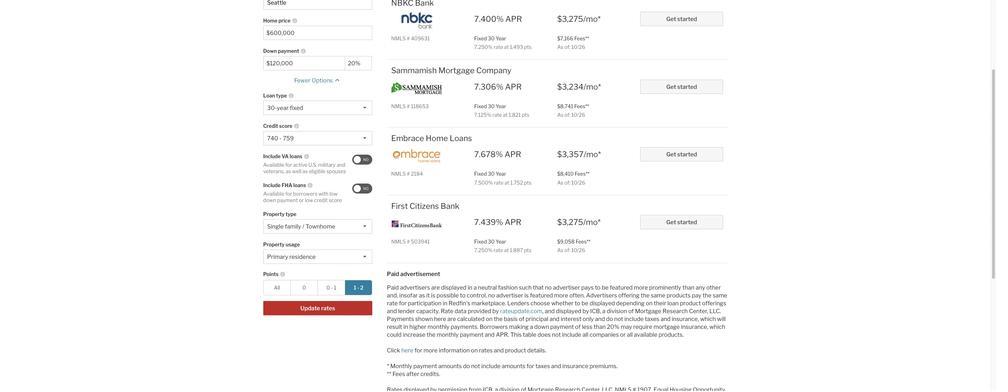 Task type: describe. For each thing, give the bounding box(es) containing it.
paid for paid advertisement
[[387, 271, 399, 277]]

1 vertical spatial product
[[505, 347, 526, 354]]

2 vertical spatial a
[[530, 324, 533, 330]]

year for 7.439
[[496, 239, 506, 245]]

1 vertical spatial which
[[710, 324, 725, 330]]

fixed for 7.306
[[474, 103, 487, 109]]

fixed 30 year 7.250 % rate at 1.493 pts
[[474, 35, 532, 50]]

advertisers
[[400, 284, 430, 291]]

7.400 % apr
[[474, 14, 522, 23]]

1 horizontal spatial not
[[552, 331, 561, 338]]

payments.
[[451, 324, 478, 330]]

0 horizontal spatial displayed
[[441, 284, 466, 291]]

mortgage
[[654, 324, 680, 330]]

property type
[[263, 211, 296, 217]]

embrace
[[391, 134, 424, 143]]

1 horizontal spatial to
[[575, 300, 580, 307]]

% up fixed 30 year 7.250 % rate at 1.493 pts
[[497, 14, 504, 23]]

$3,234 /mo*
[[557, 82, 601, 91]]

marketplace.
[[472, 300, 506, 307]]

loans for include va loans
[[290, 153, 302, 159]]

1 vertical spatial no
[[488, 292, 495, 299]]

1 vertical spatial to
[[460, 292, 466, 299]]

740
[[267, 135, 278, 142]]

1 vertical spatial more
[[554, 292, 568, 299]]

home price
[[263, 18, 291, 24]]

or inside available for borrowers with low down payment or low credit score
[[299, 197, 304, 203]]

0 vertical spatial score
[[279, 123, 292, 129]]

first citizens bank
[[391, 201, 459, 211]]

State, City, County, ZIP search field
[[263, 0, 372, 10]]

down inside available for borrowers with low down payment or low credit score
[[263, 197, 276, 203]]

% up fixed 30 year 7.250 % rate at 1.887 pts
[[496, 218, 503, 227]]

740 - 759
[[267, 135, 294, 142]]

get started for 7.306 % apr
[[666, 83, 697, 90]]

primary residence
[[267, 254, 316, 261]]

0 vertical spatial mortgage
[[438, 66, 475, 75]]

the down 'any'
[[703, 292, 712, 299]]

118653
[[411, 103, 429, 109]]

pts for 7.439 % apr
[[524, 247, 532, 253]]

year for 7.306
[[496, 103, 506, 109]]

1 vertical spatial featured
[[530, 292, 553, 299]]

- for 0
[[331, 285, 333, 291]]

/mo* for 7.439 % apr
[[583, 218, 601, 227]]

any
[[696, 284, 705, 291]]

loan type
[[263, 93, 287, 99]]

0 vertical spatial be
[[602, 284, 609, 291]]

options
[[312, 77, 333, 84]]

advertisement
[[400, 271, 440, 277]]

all
[[274, 285, 280, 291]]

data
[[455, 308, 467, 315]]

available for borrowers with low down payment or low credit score
[[263, 191, 342, 203]]

primary
[[267, 254, 288, 261]]

lenders
[[507, 300, 529, 307]]

/
[[302, 223, 304, 230]]

get started for 7.439 % apr
[[666, 219, 697, 226]]

0 horizontal spatial as
[[286, 168, 291, 174]]

# for sammamish
[[407, 103, 410, 109]]

by inside paid advertisers are displayed in a neutral fashion such that no advertiser pays to be featured more prominently than any other and, insofar as it is possible to control, no advertiser is featured more often. advertisers offering the same products pay the same rate for participation in redfin's marketplace. lenders choose whether to be displayed depending on their loan product offerings and lender capacity. rate data provided by
[[492, 308, 499, 315]]

as for 7.400 % apr
[[557, 44, 563, 50]]

and down "borrowers"
[[485, 331, 495, 338]]

credit score
[[263, 123, 292, 129]]

7.125
[[474, 112, 487, 118]]

0 vertical spatial home
[[263, 18, 277, 24]]

1 vertical spatial advertiser
[[496, 292, 523, 299]]

and inside available for active u.s. military and veterans, as well as eligible spouses
[[337, 162, 345, 168]]

apr.
[[496, 331, 509, 338]]

loan
[[667, 300, 679, 307]]

0 for 0
[[302, 285, 306, 291]]

$7,166
[[557, 35, 573, 41]]

- for 740
[[279, 135, 282, 142]]

score inside available for borrowers with low down payment or low credit score
[[329, 197, 342, 203]]

payment inside available for borrowers with low down payment or low credit score
[[277, 197, 298, 203]]

as for 7.678 % apr
[[557, 180, 563, 186]]

% inside fixed 30 year 7.125 % rate at 1.821 pts
[[487, 112, 491, 118]]

759
[[283, 135, 294, 142]]

nmls # 118653
[[391, 103, 429, 109]]

loans for include fha loans
[[293, 182, 306, 188]]

provided
[[468, 308, 491, 315]]

on inside paid advertisers are displayed in a neutral fashion such that no advertiser pays to be featured more prominently than any other and, insofar as it is possible to control, no advertiser is featured more often. advertisers offering the same products pay the same rate for participation in redfin's marketplace. lenders choose whether to be displayed depending on their loan product offerings and lender capacity. rate data provided by
[[646, 300, 653, 307]]

nmls for embrace home loans
[[391, 171, 406, 177]]

1 nmls from the top
[[391, 35, 406, 41]]

7.400
[[474, 14, 497, 23]]

fewer
[[294, 77, 311, 84]]

/mo* for 7.400 % apr
[[583, 14, 601, 23]]

control,
[[467, 292, 487, 299]]

click here for more information on rates and product details.
[[387, 347, 546, 354]]

1 is from the left
[[431, 292, 435, 299]]

for inside paid advertisers are displayed in a neutral fashion such that no advertiser pays to be featured more prominently than any other and, insofar as it is possible to control, no advertiser is featured more often. advertisers offering the same products pay the same rate for participation in redfin's marketplace. lenders choose whether to be displayed depending on their loan product offerings and lender capacity. rate data provided by
[[399, 300, 407, 307]]

fees** for 7.400 % apr
[[574, 35, 589, 41]]

other
[[706, 284, 721, 291]]

choose
[[531, 300, 550, 307]]

$3,275 for 7.439 % apr
[[557, 218, 583, 227]]

fees** for 7.678 % apr
[[575, 171, 590, 177]]

7.306 % apr
[[474, 82, 522, 91]]

click
[[387, 347, 400, 354]]

family
[[285, 223, 301, 230]]

rates inside 'button'
[[321, 305, 335, 312]]

rate for 7.400
[[494, 44, 503, 50]]

paid for paid advertisers are displayed in a neutral fashion such that no advertiser pays to be featured more prominently than any other and, insofar as it is possible to control, no advertiser is featured more often. advertisers offering the same products pay the same rate for participation in redfin's marketplace. lenders choose whether to be displayed depending on their loan product offerings and lender capacity. rate data provided by
[[387, 284, 399, 291]]

include for include va loans
[[263, 153, 281, 159]]

for inside * monthly payment amounts do not include amounts for taxes and insurance premiums. ** fees after credits.
[[527, 363, 534, 370]]

1 horizontal spatial featured
[[610, 284, 633, 291]]

1 same from the left
[[651, 292, 665, 299]]

property for single family / townhome
[[263, 211, 285, 217]]

veterans,
[[263, 168, 285, 174]]

1.493
[[510, 44, 523, 50]]

1 # from the top
[[407, 35, 410, 41]]

or inside , and displayed by icb, a division of mortgage research center, llc. payments shown here are calculated on the basis of principal and interest only and do not include taxes and insurance, which will result in higher monthly payments. borrowers making a down payment of less than 20% may require mortgage insurance, which could increase the monthly payment and apr. this table does not include all companies or all available products.
[[620, 331, 626, 338]]

0 vertical spatial monthly
[[428, 324, 450, 330]]

often.
[[569, 292, 585, 299]]

fixed 30 year 7.500 % rate at 1.752 pts
[[474, 171, 532, 186]]

principal
[[526, 316, 548, 322]]

2 amounts from the left
[[502, 363, 525, 370]]

1 vertical spatial monthly
[[437, 331, 459, 338]]

include va loans
[[263, 153, 302, 159]]

year
[[277, 105, 289, 112]]

1 horizontal spatial low
[[330, 191, 338, 197]]

that
[[533, 284, 544, 291]]

0 vertical spatial insurance,
[[672, 316, 699, 322]]

% inside fixed 30 year 7.250 % rate at 1.887 pts
[[488, 247, 493, 253]]

* monthly payment amounts do not include amounts for taxes and insurance premiums. ** fees after credits.
[[387, 363, 618, 377]]

insofar
[[399, 292, 418, 299]]

0 radio
[[290, 280, 318, 296]]

available for active u.s. military and veterans, as well as eligible spouses
[[263, 162, 346, 174]]

include fha loans
[[263, 182, 306, 188]]

# for first
[[407, 239, 410, 245]]

companies
[[590, 331, 619, 338]]

table
[[523, 331, 536, 338]]

2 down payment text field from the left
[[348, 60, 369, 67]]

rate for 7.306
[[493, 112, 502, 118]]

for inside available for borrowers with low down payment or low credit score
[[285, 191, 292, 197]]

type for year
[[276, 93, 287, 99]]

1 vertical spatial here
[[401, 347, 413, 354]]

redfin's
[[449, 300, 470, 307]]

borrowers
[[293, 191, 317, 197]]

does
[[538, 331, 551, 338]]

va
[[282, 153, 289, 159]]

% inside the fixed 30 year 7.500 % rate at 1.752 pts
[[488, 180, 493, 186]]

1 horizontal spatial no
[[545, 284, 552, 291]]

get started for 7.400 % apr
[[666, 16, 697, 22]]

get started button for 7.439 % apr
[[640, 215, 723, 229]]

30 for 7.678
[[488, 171, 495, 177]]

pts for 7.400 % apr
[[524, 44, 532, 50]]

only
[[583, 316, 594, 322]]

the up "borrowers"
[[494, 316, 503, 322]]

2 same from the left
[[713, 292, 727, 299]]

well
[[292, 168, 301, 174]]

the right offering
[[641, 292, 650, 299]]

for right the here link
[[415, 347, 422, 354]]

such
[[519, 284, 532, 291]]

payment down payments.
[[460, 331, 484, 338]]

are inside paid advertisers are displayed in a neutral fashion such that no advertiser pays to be featured more prominently than any other and, insofar as it is possible to control, no advertiser is featured more often. advertisers offering the same products pay the same rate for participation in redfin's marketplace. lenders choose whether to be displayed depending on their loan product offerings and lender capacity. rate data provided by
[[431, 284, 440, 291]]

1.752
[[510, 180, 523, 186]]

basis
[[504, 316, 518, 322]]

payment right down
[[278, 48, 299, 54]]

of: for 7.400 % apr
[[565, 44, 570, 50]]

spouses
[[327, 168, 346, 174]]

pts for 7.306 % apr
[[522, 112, 529, 118]]

$8,410 fees** as of: 10/26
[[557, 171, 590, 186]]

available
[[634, 331, 657, 338]]

lender
[[398, 308, 415, 315]]

capacity.
[[416, 308, 440, 315]]

0 horizontal spatial more
[[424, 347, 438, 354]]

nmls for first citizens bank
[[391, 239, 406, 245]]

sammamish
[[391, 66, 437, 75]]

rate for 7.439
[[494, 247, 503, 253]]

0 - 1 radio
[[318, 280, 345, 296]]

increase
[[403, 331, 425, 338]]

and down icb, on the right bottom of the page
[[595, 316, 605, 322]]

1 horizontal spatial include
[[562, 331, 581, 338]]

nmls # 503941
[[391, 239, 430, 245]]

as for 7.439 % apr
[[557, 247, 563, 253]]

1 all from the left
[[583, 331, 588, 338]]

2 vertical spatial on
[[471, 347, 478, 354]]

down payment element
[[345, 44, 368, 56]]

7.439 % apr
[[474, 218, 521, 227]]

1 inside radio
[[334, 285, 336, 291]]

1 vertical spatial rates
[[479, 347, 493, 354]]

30-year fixed
[[267, 105, 303, 112]]

include inside * monthly payment amounts do not include amounts for taxes and insurance premiums. ** fees after credits.
[[481, 363, 501, 370]]

7.500
[[474, 180, 488, 186]]

and,
[[387, 292, 398, 299]]

10/26 for 7.678 % apr
[[571, 180, 585, 186]]

and down apr.
[[494, 347, 504, 354]]

details.
[[527, 347, 546, 354]]

the right increase
[[427, 331, 436, 338]]

2184
[[411, 171, 423, 177]]

do inside * monthly payment amounts do not include amounts for taxes and insurance premiums. ** fees after credits.
[[463, 363, 470, 370]]

u.s.
[[308, 162, 317, 168]]

1 horizontal spatial as
[[302, 168, 308, 174]]

and right ,
[[545, 308, 555, 315]]

% up the fixed 30 year 7.500 % rate at 1.752 pts
[[496, 150, 503, 159]]

0 for 0 - 1
[[326, 285, 330, 291]]

fees** for 7.306 % apr
[[574, 103, 589, 109]]

advertisers
[[586, 292, 617, 299]]

property type element
[[263, 207, 369, 219]]

1 horizontal spatial of
[[575, 324, 581, 330]]

at for 7.306
[[503, 112, 508, 118]]

do inside , and displayed by icb, a division of mortgage research center, llc. payments shown here are calculated on the basis of principal and interest only and do not include taxes and insurance, which will result in higher monthly payments. borrowers making a down payment of less than 20% may require mortgage insurance, which could increase the monthly payment and apr. this table does not include all companies or all available products.
[[606, 316, 613, 322]]

1 inside radio
[[354, 285, 356, 291]]

participation
[[408, 300, 442, 307]]

get for 7.400 % apr
[[666, 16, 676, 22]]

points
[[263, 271, 278, 277]]

*
[[387, 363, 389, 370]]

bank
[[441, 201, 459, 211]]

0 vertical spatial in
[[468, 284, 472, 291]]

30-
[[267, 105, 277, 112]]

1 amounts from the left
[[438, 363, 462, 370]]

year for 7.400
[[496, 35, 506, 41]]

0 vertical spatial which
[[700, 316, 716, 322]]



Task type: locate. For each thing, give the bounding box(es) containing it.
a up control,
[[474, 284, 477, 291]]

0 horizontal spatial include
[[481, 363, 501, 370]]

pts inside fixed 30 year 7.250 % rate at 1.493 pts
[[524, 44, 532, 50]]

available for veterans,
[[263, 162, 284, 168]]

# left the '503941'
[[407, 239, 410, 245]]

1 down payment text field from the left
[[266, 60, 342, 67]]

and inside paid advertisers are displayed in a neutral fashion such that no advertiser pays to be featured more prominently than any other and, insofar as it is possible to control, no advertiser is featured more often. advertisers offering the same products pay the same rate for participation in redfin's marketplace. lenders choose whether to be displayed depending on their loan product offerings and lender capacity. rate data provided by
[[387, 308, 397, 315]]

as inside $8,410 fees** as of: 10/26
[[557, 180, 563, 186]]

neutral
[[478, 284, 497, 291]]

$3,234
[[557, 82, 584, 91]]

pts inside fixed 30 year 7.125 % rate at 1.821 pts
[[522, 112, 529, 118]]

option group
[[263, 280, 372, 296]]

0 vertical spatial of
[[628, 308, 634, 315]]

2 get started button from the top
[[640, 79, 723, 94]]

1 paid from the top
[[387, 271, 399, 277]]

, and displayed by icb, a division of mortgage research center, llc. payments shown here are calculated on the basis of principal and interest only and do not include taxes and insurance, which will result in higher monthly payments. borrowers making a down payment of less than 20% may require mortgage insurance, which could increase the monthly payment and apr. this table does not include all companies or all available products.
[[387, 308, 726, 338]]

down
[[263, 48, 277, 54]]

down inside , and displayed by icb, a division of mortgage research center, llc. payments shown here are calculated on the basis of principal and interest only and do not include taxes and insurance, which will result in higher monthly payments. borrowers making a down payment of less than 20% may require mortgage insurance, which could increase the monthly payment and apr. this table does not include all companies or all available products.
[[534, 324, 549, 330]]

pts right 1.493
[[524, 44, 532, 50]]

payment down interest
[[550, 324, 574, 330]]

rate inside fixed 30 year 7.125 % rate at 1.821 pts
[[493, 112, 502, 118]]

1 horizontal spatial here
[[434, 316, 446, 322]]

1 get started from the top
[[666, 16, 697, 22]]

score
[[279, 123, 292, 129], [329, 197, 342, 203]]

30 down 7.439
[[488, 239, 495, 245]]

rate for 7.678
[[494, 180, 504, 186]]

by
[[492, 308, 499, 315], [583, 308, 589, 315]]

30 for 7.306
[[488, 103, 495, 109]]

rates down "borrowers"
[[479, 347, 493, 354]]

3 # from the top
[[407, 171, 410, 177]]

as left the it
[[419, 292, 425, 299]]

4 get started from the top
[[666, 219, 697, 226]]

featured up offering
[[610, 284, 633, 291]]

10/26 down $8,741
[[571, 112, 585, 118]]

2 1 from the left
[[354, 285, 356, 291]]

0 horizontal spatial or
[[299, 197, 304, 203]]

,
[[542, 308, 544, 315]]

2 $3,275 /mo* from the top
[[557, 218, 601, 227]]

1 horizontal spatial same
[[713, 292, 727, 299]]

amounts down this
[[502, 363, 525, 370]]

/mo* up $8,410 fees** as of: 10/26
[[584, 150, 601, 159]]

apr
[[505, 14, 522, 23], [505, 82, 522, 91], [505, 150, 521, 159], [505, 218, 521, 227]]

of: inside $8,410 fees** as of: 10/26
[[565, 180, 570, 186]]

**
[[387, 371, 391, 377]]

1 vertical spatial of
[[519, 316, 524, 322]]

information
[[439, 347, 470, 354]]

1 0 from the left
[[302, 285, 306, 291]]

featured up choose
[[530, 292, 553, 299]]

1 as from the top
[[557, 44, 563, 50]]

fixed
[[290, 105, 303, 112]]

30 inside fixed 30 year 7.250 % rate at 1.493 pts
[[488, 35, 495, 41]]

products
[[667, 292, 691, 299]]

2 horizontal spatial of
[[628, 308, 634, 315]]

0 horizontal spatial 1
[[334, 285, 336, 291]]

is right the it
[[431, 292, 435, 299]]

as inside $9,058 fees** as of: 10/26
[[557, 247, 563, 253]]

type for family
[[286, 211, 296, 217]]

2 get started from the top
[[666, 83, 697, 90]]

at left 1.887
[[504, 247, 509, 253]]

1 horizontal spatial product
[[680, 300, 701, 307]]

insurance, down research
[[672, 316, 699, 322]]

fixed 30 year 7.125 % rate at 1.821 pts
[[474, 103, 529, 118]]

$3,275 /mo* for 7.400 % apr
[[557, 14, 601, 23]]

0 vertical spatial a
[[474, 284, 477, 291]]

% up the company
[[488, 44, 493, 50]]

- for 1
[[357, 285, 359, 291]]

7.439
[[474, 218, 496, 227]]

0 vertical spatial do
[[606, 316, 613, 322]]

1 horizontal spatial by
[[583, 308, 589, 315]]

of: down $8,741
[[565, 112, 570, 118]]

2 30 from the top
[[488, 103, 495, 109]]

at for 7.678
[[505, 180, 509, 186]]

/mo* up $7,166 fees** as of: 10/26
[[583, 14, 601, 23]]

$3,275 /mo* for 7.439 % apr
[[557, 218, 601, 227]]

option group containing all
[[263, 280, 372, 296]]

4 fixed from the top
[[474, 239, 487, 245]]

fha
[[282, 182, 292, 188]]

here link
[[401, 347, 413, 354]]

0 horizontal spatial no
[[488, 292, 495, 299]]

than
[[683, 284, 695, 291], [594, 324, 606, 330]]

of down depending
[[628, 308, 634, 315]]

at for 7.439
[[504, 247, 509, 253]]

1 horizontal spatial 0
[[326, 285, 330, 291]]

1 horizontal spatial advertiser
[[553, 284, 580, 291]]

more up whether
[[554, 292, 568, 299]]

0 vertical spatial to
[[595, 284, 601, 291]]

a for in
[[474, 284, 477, 291]]

1 vertical spatial insurance,
[[681, 324, 708, 330]]

7.250 inside fixed 30 year 7.250 % rate at 1.493 pts
[[474, 44, 488, 50]]

10/26 down $7,166 at the right top of page
[[571, 44, 585, 50]]

in up control,
[[468, 284, 472, 291]]

as
[[286, 168, 291, 174], [302, 168, 308, 174], [419, 292, 425, 299]]

2 $3,275 from the top
[[557, 218, 583, 227]]

0 horizontal spatial score
[[279, 123, 292, 129]]

a for icb,
[[602, 308, 606, 315]]

year inside fixed 30 year 7.250 % rate at 1.887 pts
[[496, 239, 506, 245]]

apr for 7.439 % apr
[[505, 218, 521, 227]]

0 horizontal spatial 0
[[302, 285, 306, 291]]

fashion
[[498, 284, 518, 291]]

nmls left the '503941'
[[391, 239, 406, 245]]

2 horizontal spatial not
[[614, 316, 623, 322]]

0 vertical spatial down
[[263, 197, 276, 203]]

1 horizontal spatial 1
[[354, 285, 356, 291]]

1 horizontal spatial than
[[683, 284, 695, 291]]

0 up update rates 'button'
[[326, 285, 330, 291]]

apr up fixed 30 year 7.250 % rate at 1.493 pts
[[505, 14, 522, 23]]

which down llc.
[[700, 316, 716, 322]]

2 include from the top
[[263, 182, 281, 188]]

fees** inside $8,410 fees** as of: 10/26
[[575, 171, 590, 177]]

2 property from the top
[[263, 242, 285, 248]]

higher
[[409, 324, 426, 330]]

on up "borrowers"
[[486, 316, 493, 322]]

at inside the fixed 30 year 7.500 % rate at 1.752 pts
[[505, 180, 509, 186]]

$3,357 /mo*
[[557, 150, 601, 159]]

1 horizontal spatial displayed
[[556, 308, 581, 315]]

4 get started button from the top
[[640, 215, 723, 229]]

1 horizontal spatial are
[[447, 316, 456, 322]]

all down may
[[627, 331, 633, 338]]

% down the company
[[496, 82, 503, 91]]

year for 7.678
[[496, 171, 506, 177]]

of: for 7.678 % apr
[[565, 180, 570, 186]]

llc.
[[709, 308, 721, 315]]

1 by from the left
[[492, 308, 499, 315]]

2 horizontal spatial displayed
[[590, 300, 615, 307]]

1 horizontal spatial -
[[331, 285, 333, 291]]

and up payments
[[387, 308, 397, 315]]

at inside fixed 30 year 7.125 % rate at 1.821 pts
[[503, 112, 508, 118]]

0 horizontal spatial -
[[279, 135, 282, 142]]

4 started from the top
[[677, 219, 697, 226]]

4 of: from the top
[[565, 247, 570, 253]]

fixed inside fixed 30 year 7.250 % rate at 1.887 pts
[[474, 239, 487, 245]]

in inside , and displayed by icb, a division of mortgage research center, llc. payments shown here are calculated on the basis of principal and interest only and do not include taxes and insurance, which will result in higher monthly payments. borrowers making a down payment of less than 20% may require mortgage insurance, which could increase the monthly payment and apr. this table does not include all companies or all available products.
[[403, 324, 408, 330]]

score right credit in the left of the page
[[329, 197, 342, 203]]

4 30 from the top
[[488, 239, 495, 245]]

0 horizontal spatial in
[[403, 324, 408, 330]]

- left 759
[[279, 135, 282, 142]]

of: inside $9,058 fees** as of: 10/26
[[565, 247, 570, 253]]

offering
[[618, 292, 640, 299]]

1 get from the top
[[666, 16, 676, 22]]

1 vertical spatial 7.250
[[474, 247, 488, 253]]

as inside paid advertisers are displayed in a neutral fashion such that no advertiser pays to be featured more prominently than any other and, insofar as it is possible to control, no advertiser is featured more often. advertisers offering the same products pay the same rate for participation in redfin's marketplace. lenders choose whether to be displayed depending on their loan product offerings and lender capacity. rate data provided by
[[419, 292, 425, 299]]

started for 7.678 % apr
[[677, 151, 697, 158]]

product down this
[[505, 347, 526, 354]]

- left 2
[[357, 285, 359, 291]]

include left va
[[263, 153, 281, 159]]

displayed inside , and displayed by icb, a division of mortgage research center, llc. payments shown here are calculated on the basis of principal and interest only and do not include taxes and insurance, which will result in higher monthly payments. borrowers making a down payment of less than 20% may require mortgage insurance, which could increase the monthly payment and apr. this table does not include all companies or all available products.
[[556, 308, 581, 315]]

property usage
[[263, 242, 300, 248]]

no right that on the bottom right
[[545, 284, 552, 291]]

7.250 for 7.400 % apr
[[474, 44, 488, 50]]

paid inside paid advertisers are displayed in a neutral fashion such that no advertiser pays to be featured more prominently than any other and, insofar as it is possible to control, no advertiser is featured more often. advertisers offering the same products pay the same rate for participation in redfin's marketplace. lenders choose whether to be displayed depending on their loan product offerings and lender capacity. rate data provided by
[[387, 284, 399, 291]]

Down payment text field
[[266, 60, 342, 67], [348, 60, 369, 67]]

which down will
[[710, 324, 725, 330]]

year inside fixed 30 year 7.250 % rate at 1.493 pts
[[496, 35, 506, 41]]

amounts down information on the left bottom of page
[[438, 363, 462, 370]]

$3,275 /mo*
[[557, 14, 601, 23], [557, 218, 601, 227]]

1 vertical spatial in
[[443, 300, 447, 307]]

7.250 up the company
[[474, 44, 488, 50]]

less
[[582, 324, 592, 330]]

0 inside option
[[302, 285, 306, 291]]

are inside , and displayed by icb, a division of mortgage research center, llc. payments shown here are calculated on the basis of principal and interest only and do not include taxes and insurance, which will result in higher monthly payments. borrowers making a down payment of less than 20% may require mortgage insurance, which could increase the monthly payment and apr. this table does not include all companies or all available products.
[[447, 316, 456, 322]]

/mo* up $8,741 fees** as of: 10/26
[[584, 82, 601, 91]]

type right loan in the top of the page
[[276, 93, 287, 99]]

2 all from the left
[[627, 331, 633, 338]]

10/26 inside $7,166 fees** as of: 10/26
[[571, 44, 585, 50]]

1 horizontal spatial do
[[606, 316, 613, 322]]

available inside available for active u.s. military and veterans, as well as eligible spouses
[[263, 162, 284, 168]]

center,
[[689, 308, 708, 315]]

payment down fha
[[277, 197, 298, 203]]

on
[[646, 300, 653, 307], [486, 316, 493, 322], [471, 347, 478, 354]]

4 # from the top
[[407, 239, 410, 245]]

possible
[[437, 292, 459, 299]]

mortgage up 7.306
[[438, 66, 475, 75]]

be down often.
[[582, 300, 588, 307]]

get for 7.306 % apr
[[666, 83, 676, 90]]

update rates button
[[263, 301, 372, 316]]

3 as from the top
[[557, 180, 563, 186]]

year down the 7.439 % apr
[[496, 239, 506, 245]]

% left 1.821
[[487, 112, 491, 118]]

4 10/26 from the top
[[571, 247, 585, 253]]

of: for 7.306 % apr
[[565, 112, 570, 118]]

available down include fha loans
[[263, 191, 284, 197]]

amounts
[[438, 363, 462, 370], [502, 363, 525, 370]]

fees** right $7,166 at the right top of page
[[574, 35, 589, 41]]

displayed
[[441, 284, 466, 291], [590, 300, 615, 307], [556, 308, 581, 315]]

1 vertical spatial mortgage
[[635, 308, 661, 315]]

get for 7.439 % apr
[[666, 219, 676, 226]]

0 vertical spatial include
[[624, 316, 644, 322]]

1 vertical spatial or
[[620, 331, 626, 338]]

# left 409631
[[407, 35, 410, 41]]

3 get started button from the top
[[640, 147, 723, 162]]

and left interest
[[550, 316, 559, 322]]

pts right 1.821
[[522, 112, 529, 118]]

in
[[468, 284, 472, 291], [443, 300, 447, 307], [403, 324, 408, 330]]

- inside radio
[[357, 285, 359, 291]]

require
[[633, 324, 652, 330]]

0 horizontal spatial to
[[460, 292, 466, 299]]

1 $3,275 from the top
[[557, 14, 583, 23]]

10/26 for 7.306 % apr
[[571, 112, 585, 118]]

0 horizontal spatial do
[[463, 363, 470, 370]]

1 vertical spatial down
[[534, 324, 549, 330]]

as down $7,166 at the right top of page
[[557, 44, 563, 50]]

no
[[545, 284, 552, 291], [488, 292, 495, 299]]

on inside , and displayed by icb, a division of mortgage research center, llc. payments shown here are calculated on the basis of principal and interest only and do not include taxes and insurance, which will result in higher monthly payments. borrowers making a down payment of less than 20% may require mortgage insurance, which could increase the monthly payment and apr. this table does not include all companies or all available products.
[[486, 316, 493, 322]]

fixed inside fixed 30 year 7.250 % rate at 1.493 pts
[[474, 35, 487, 41]]

2 vertical spatial to
[[575, 300, 580, 307]]

1 30 from the top
[[488, 35, 495, 41]]

2 10/26 from the top
[[571, 112, 585, 118]]

of down rateupdate.com
[[519, 316, 524, 322]]

rate inside the fixed 30 year 7.500 % rate at 1.752 pts
[[494, 180, 504, 186]]

rate inside paid advertisers are displayed in a neutral fashion such that no advertiser pays to be featured more prominently than any other and, insofar as it is possible to control, no advertiser is featured more often. advertisers offering the same products pay the same rate for participation in redfin's marketplace. lenders choose whether to be displayed depending on their loan product offerings and lender capacity. rate data provided by
[[387, 300, 398, 307]]

0 horizontal spatial home
[[263, 18, 277, 24]]

3 year from the top
[[496, 171, 506, 177]]

pts inside fixed 30 year 7.250 % rate at 1.887 pts
[[524, 247, 532, 253]]

10/26 inside $8,741 fees** as of: 10/26
[[571, 112, 585, 118]]

fees** inside $7,166 fees** as of: 10/26
[[574, 35, 589, 41]]

get
[[666, 16, 676, 22], [666, 83, 676, 90], [666, 151, 676, 158], [666, 219, 676, 226]]

0 horizontal spatial all
[[583, 331, 588, 338]]

home left loans
[[426, 134, 448, 143]]

% left 1.887
[[488, 247, 493, 253]]

as down $9,058
[[557, 247, 563, 253]]

for down details.
[[527, 363, 534, 370]]

1 vertical spatial $3,275
[[557, 218, 583, 227]]

0 - 1
[[326, 285, 336, 291]]

type up family on the left of page
[[286, 211, 296, 217]]

not right does at the bottom right of the page
[[552, 331, 561, 338]]

advertiser up often.
[[553, 284, 580, 291]]

3 of: from the top
[[565, 180, 570, 186]]

loans
[[450, 134, 472, 143]]

0 vertical spatial advertiser
[[553, 284, 580, 291]]

calculated
[[457, 316, 485, 322]]

0 vertical spatial displayed
[[441, 284, 466, 291]]

2 vertical spatial displayed
[[556, 308, 581, 315]]

include down veterans,
[[263, 182, 281, 188]]

2 vertical spatial in
[[403, 324, 408, 330]]

$3,275 for 7.400 % apr
[[557, 14, 583, 23]]

not down division
[[614, 316, 623, 322]]

30 for 7.439
[[488, 239, 495, 245]]

30 inside the fixed 30 year 7.500 % rate at 1.752 pts
[[488, 171, 495, 177]]

low
[[330, 191, 338, 197], [305, 197, 313, 203]]

as inside $7,166 fees** as of: 10/26
[[557, 44, 563, 50]]

mortgage down their
[[635, 308, 661, 315]]

1 10/26 from the top
[[571, 44, 585, 50]]

of
[[628, 308, 634, 315], [519, 316, 524, 322], [575, 324, 581, 330]]

3 started from the top
[[677, 151, 697, 158]]

2 paid from the top
[[387, 284, 399, 291]]

$7,166 fees** as of: 10/26
[[557, 35, 589, 50]]

- inside radio
[[331, 285, 333, 291]]

3 30 from the top
[[488, 171, 495, 177]]

1 vertical spatial are
[[447, 316, 456, 322]]

fees** inside $8,741 fees** as of: 10/26
[[574, 103, 589, 109]]

0 horizontal spatial product
[[505, 347, 526, 354]]

started for 7.306 % apr
[[677, 83, 697, 90]]

1 $3,275 /mo* from the top
[[557, 14, 601, 23]]

a right icb, on the right bottom of the page
[[602, 308, 606, 315]]

0 horizontal spatial of
[[519, 316, 524, 322]]

10/26
[[571, 44, 585, 50], [571, 112, 585, 118], [571, 180, 585, 186], [571, 247, 585, 253]]

apr down the company
[[505, 82, 522, 91]]

7.306
[[474, 82, 496, 91]]

by down marketplace.
[[492, 308, 499, 315]]

2 horizontal spatial more
[[634, 284, 648, 291]]

3 fixed from the top
[[474, 171, 487, 177]]

rate left 1.887
[[494, 247, 503, 253]]

4 as from the top
[[557, 247, 563, 253]]

fixed for 7.400
[[474, 35, 487, 41]]

rate left 1.493
[[494, 44, 503, 50]]

property usage element
[[263, 237, 369, 250]]

2 as from the top
[[557, 112, 563, 118]]

0 horizontal spatial here
[[401, 347, 413, 354]]

property for primary residence
[[263, 242, 285, 248]]

0 vertical spatial available
[[263, 162, 284, 168]]

All radio
[[263, 280, 291, 296]]

1 include from the top
[[263, 153, 281, 159]]

1 vertical spatial home
[[426, 134, 448, 143]]

and up 'mortgage'
[[661, 316, 671, 322]]

get for 7.678 % apr
[[666, 151, 676, 158]]

include for include fha loans
[[263, 182, 281, 188]]

0 horizontal spatial amounts
[[438, 363, 462, 370]]

2 horizontal spatial include
[[624, 316, 644, 322]]

at
[[504, 44, 509, 50], [503, 112, 508, 118], [505, 180, 509, 186], [504, 247, 509, 253]]

/mo* for 7.678 % apr
[[584, 150, 601, 159]]

4 nmls from the top
[[391, 239, 406, 245]]

at inside fixed 30 year 7.250 % rate at 1.887 pts
[[504, 247, 509, 253]]

more up offering
[[634, 284, 648, 291]]

rateupdate.com link
[[500, 308, 542, 315]]

2 started from the top
[[677, 83, 697, 90]]

0 vertical spatial $3,275 /mo*
[[557, 14, 601, 23]]

year down 7.400 % apr
[[496, 35, 506, 41]]

apr for 7.306 % apr
[[505, 82, 522, 91]]

0 horizontal spatial than
[[594, 324, 606, 330]]

than inside paid advertisers are displayed in a neutral fashion such that no advertiser pays to be featured more prominently than any other and, insofar as it is possible to control, no advertiser is featured more often. advertisers offering the same products pay the same rate for participation in redfin's marketplace. lenders choose whether to be displayed depending on their loan product offerings and lender capacity. rate data provided by
[[683, 284, 695, 291]]

0 horizontal spatial are
[[431, 284, 440, 291]]

2 by from the left
[[583, 308, 589, 315]]

product inside paid advertisers are displayed in a neutral fashion such that no advertiser pays to be featured more prominently than any other and, insofar as it is possible to control, no advertiser is featured more often. advertisers offering the same products pay the same rate for participation in redfin's marketplace. lenders choose whether to be displayed depending on their loan product offerings and lender capacity. rate data provided by
[[680, 300, 701, 307]]

property up single
[[263, 211, 285, 217]]

2 horizontal spatial as
[[419, 292, 425, 299]]

7.250 inside fixed 30 year 7.250 % rate at 1.887 pts
[[474, 247, 488, 253]]

by up only
[[583, 308, 589, 315]]

monthly
[[390, 363, 412, 370]]

making
[[509, 324, 529, 330]]

for
[[285, 162, 292, 168], [285, 191, 292, 197], [399, 300, 407, 307], [415, 347, 422, 354], [527, 363, 534, 370]]

borrowers
[[480, 324, 508, 330]]

3 get started from the top
[[666, 151, 697, 158]]

0 horizontal spatial down
[[263, 197, 276, 203]]

available inside available for borrowers with low down payment or low credit score
[[263, 191, 284, 197]]

3 get from the top
[[666, 151, 676, 158]]

for inside available for active u.s. military and veterans, as well as eligible spouses
[[285, 162, 292, 168]]

0 horizontal spatial is
[[431, 292, 435, 299]]

fees** right $8,741
[[574, 103, 589, 109]]

30 inside fixed 30 year 7.125 % rate at 1.821 pts
[[488, 103, 495, 109]]

include down interest
[[562, 331, 581, 338]]

than up companies
[[594, 324, 606, 330]]

0 vertical spatial property
[[263, 211, 285, 217]]

year inside fixed 30 year 7.125 % rate at 1.821 pts
[[496, 103, 506, 109]]

2 0 from the left
[[326, 285, 330, 291]]

3 nmls from the top
[[391, 171, 406, 177]]

1 available from the top
[[263, 162, 284, 168]]

1 horizontal spatial in
[[443, 300, 447, 307]]

2 vertical spatial include
[[481, 363, 501, 370]]

1 7.250 from the top
[[474, 44, 488, 50]]

than inside , and displayed by icb, a division of mortgage research center, llc. payments shown here are calculated on the basis of principal and interest only and do not include taxes and insurance, which will result in higher monthly payments. borrowers making a down payment of less than 20% may require mortgage insurance, which could increase the monthly payment and apr. this table does not include all companies or all available products.
[[594, 324, 606, 330]]

started for 7.400 % apr
[[677, 16, 697, 22]]

mortgage inside , and displayed by icb, a division of mortgage research center, llc. payments shown here are calculated on the basis of principal and interest only and do not include taxes and insurance, which will result in higher monthly payments. borrowers making a down payment of less than 20% may require mortgage insurance, which could increase the monthly payment and apr. this table does not include all companies or all available products.
[[635, 308, 661, 315]]

fixed up 7.500
[[474, 171, 487, 177]]

$3,275 /mo* up $9,058
[[557, 218, 601, 227]]

fees
[[393, 371, 405, 377]]

1 horizontal spatial taxes
[[645, 316, 659, 322]]

here inside , and displayed by icb, a division of mortgage research center, llc. payments shown here are calculated on the basis of principal and interest only and do not include taxes and insurance, which will result in higher monthly payments. borrowers making a down payment of less than 20% may require mortgage insurance, which could increase the monthly payment and apr. this table does not include all companies or all available products.
[[434, 316, 446, 322]]

1 get started button from the top
[[640, 12, 723, 26]]

at inside fixed 30 year 7.250 % rate at 1.493 pts
[[504, 44, 509, 50]]

nmls left 409631
[[391, 35, 406, 41]]

1 horizontal spatial mortgage
[[635, 308, 661, 315]]

pts inside the fixed 30 year 7.500 % rate at 1.752 pts
[[524, 180, 532, 186]]

or down may
[[620, 331, 626, 338]]

rate inside fixed 30 year 7.250 % rate at 1.493 pts
[[494, 44, 503, 50]]

apr for 7.678 % apr
[[505, 150, 521, 159]]

1 of: from the top
[[565, 44, 570, 50]]

usage
[[286, 242, 300, 248]]

2 nmls from the top
[[391, 103, 406, 109]]

2 of: from the top
[[565, 112, 570, 118]]

no up marketplace.
[[488, 292, 495, 299]]

get started button for 7.400 % apr
[[640, 12, 723, 26]]

2 is from the left
[[525, 292, 529, 299]]

1 horizontal spatial down payment text field
[[348, 60, 369, 67]]

1 vertical spatial include
[[263, 182, 281, 188]]

1 vertical spatial displayed
[[590, 300, 615, 307]]

pts for 7.678 % apr
[[524, 180, 532, 186]]

2 vertical spatial of
[[575, 324, 581, 330]]

# for embrace
[[407, 171, 410, 177]]

30 for 7.400
[[488, 35, 495, 41]]

as for 7.306 % apr
[[557, 112, 563, 118]]

loans up active
[[290, 153, 302, 159]]

4 get from the top
[[666, 219, 676, 226]]

0 vertical spatial not
[[614, 316, 623, 322]]

get started button for 7.678 % apr
[[640, 147, 723, 162]]

is down such
[[525, 292, 529, 299]]

rate inside fixed 30 year 7.250 % rate at 1.887 pts
[[494, 247, 503, 253]]

credit
[[263, 123, 278, 129]]

displayed down advertisers
[[590, 300, 615, 307]]

30 down 7.400
[[488, 35, 495, 41]]

2 year from the top
[[496, 103, 506, 109]]

as inside $8,741 fees** as of: 10/26
[[557, 112, 563, 118]]

2 fixed from the top
[[474, 103, 487, 109]]

taxes
[[645, 316, 659, 322], [535, 363, 550, 370]]

a inside paid advertisers are displayed in a neutral fashion such that no advertiser pays to be featured more prominently than any other and, insofar as it is possible to control, no advertiser is featured more often. advertisers offering the same products pay the same rate for participation in redfin's marketplace. lenders choose whether to be displayed depending on their loan product offerings and lender capacity. rate data provided by
[[474, 284, 477, 291]]

2 7.250 from the top
[[474, 247, 488, 253]]

1 horizontal spatial down
[[534, 324, 549, 330]]

get started button for 7.306 % apr
[[640, 79, 723, 94]]

of: for 7.439 % apr
[[565, 247, 570, 253]]

fixed
[[474, 35, 487, 41], [474, 103, 487, 109], [474, 171, 487, 177], [474, 239, 487, 245]]

and inside * monthly payment amounts do not include amounts for taxes and insurance premiums. ** fees after credits.
[[551, 363, 561, 370]]

as left well
[[286, 168, 291, 174]]

1 - 2 radio
[[345, 280, 372, 296]]

fees** inside $9,058 fees** as of: 10/26
[[576, 239, 591, 245]]

monthly
[[428, 324, 450, 330], [437, 331, 459, 338]]

by inside , and displayed by icb, a division of mortgage research center, llc. payments shown here are calculated on the basis of principal and interest only and do not include taxes and insurance, which will result in higher monthly payments. borrowers making a down payment of less than 20% may require mortgage insurance, which could increase the monthly payment and apr. this table does not include all companies or all available products.
[[583, 308, 589, 315]]

0 horizontal spatial featured
[[530, 292, 553, 299]]

0 horizontal spatial a
[[474, 284, 477, 291]]

1 property from the top
[[263, 211, 285, 217]]

2 vertical spatial more
[[424, 347, 438, 354]]

3 10/26 from the top
[[571, 180, 585, 186]]

0 up update
[[302, 285, 306, 291]]

of: inside $8,741 fees** as of: 10/26
[[565, 112, 570, 118]]

/mo* for 7.306 % apr
[[584, 82, 601, 91]]

nmls
[[391, 35, 406, 41], [391, 103, 406, 109], [391, 171, 406, 177], [391, 239, 406, 245]]

2 get from the top
[[666, 83, 676, 90]]

taxes inside * monthly payment amounts do not include amounts for taxes and insurance premiums. ** fees after credits.
[[535, 363, 550, 370]]

0 inside radio
[[326, 285, 330, 291]]

not inside * monthly payment amounts do not include amounts for taxes and insurance premiums. ** fees after credits.
[[471, 363, 480, 370]]

available for payment
[[263, 191, 284, 197]]

payment inside * monthly payment amounts do not include amounts for taxes and insurance premiums. ** fees after credits.
[[413, 363, 437, 370]]

are up the possible
[[431, 284, 440, 291]]

2 # from the top
[[407, 103, 410, 109]]

rate right 7.500
[[494, 180, 504, 186]]

not
[[614, 316, 623, 322], [552, 331, 561, 338], [471, 363, 480, 370]]

to up advertisers
[[595, 284, 601, 291]]

research
[[663, 308, 688, 315]]

1 year from the top
[[496, 35, 506, 41]]

pay
[[692, 292, 701, 299]]

of: down $8,410
[[565, 180, 570, 186]]

include
[[263, 153, 281, 159], [263, 182, 281, 188]]

0 horizontal spatial not
[[471, 363, 480, 370]]

Home price text field
[[266, 30, 369, 37]]

nmls # 2184
[[391, 171, 423, 177]]

products.
[[659, 331, 684, 338]]

2 available from the top
[[263, 191, 284, 197]]

same
[[651, 292, 665, 299], [713, 292, 727, 299]]

0 horizontal spatial be
[[582, 300, 588, 307]]

down payment text field up fewer
[[266, 60, 342, 67]]

started
[[677, 16, 697, 22], [677, 83, 697, 90], [677, 151, 697, 158], [677, 219, 697, 226]]

loan
[[263, 93, 275, 99]]

fees** for 7.439 % apr
[[576, 239, 591, 245]]

%
[[497, 14, 504, 23], [488, 44, 493, 50], [496, 82, 503, 91], [487, 112, 491, 118], [496, 150, 503, 159], [488, 180, 493, 186], [496, 218, 503, 227], [488, 247, 493, 253]]

$8,741
[[557, 103, 573, 109]]

displayed up interest
[[556, 308, 581, 315]]

0 horizontal spatial taxes
[[535, 363, 550, 370]]

get started for 7.678 % apr
[[666, 151, 697, 158]]

of: inside $7,166 fees** as of: 10/26
[[565, 44, 570, 50]]

nmls for sammamish mortgage company
[[391, 103, 406, 109]]

fixed for 7.439
[[474, 239, 487, 245]]

30 inside fixed 30 year 7.250 % rate at 1.887 pts
[[488, 239, 495, 245]]

it
[[426, 292, 430, 299]]

1 vertical spatial be
[[582, 300, 588, 307]]

fixed inside the fixed 30 year 7.500 % rate at 1.752 pts
[[474, 171, 487, 177]]

0 vertical spatial 7.250
[[474, 44, 488, 50]]

7.250 for 7.439 % apr
[[474, 247, 488, 253]]

1 fixed from the top
[[474, 35, 487, 41]]

#
[[407, 35, 410, 41], [407, 103, 410, 109], [407, 171, 410, 177], [407, 239, 410, 245]]

do down click here for more information on rates and product details. in the bottom of the page
[[463, 363, 470, 370]]

and up spouses on the left top
[[337, 162, 345, 168]]

0 horizontal spatial rates
[[321, 305, 335, 312]]

1 1 from the left
[[334, 285, 336, 291]]

the
[[641, 292, 650, 299], [703, 292, 712, 299], [494, 316, 503, 322], [427, 331, 436, 338]]

10/26 for 7.400 % apr
[[571, 44, 585, 50]]

10/26 inside $9,058 fees** as of: 10/26
[[571, 247, 585, 253]]

at for 7.400
[[504, 44, 509, 50]]

apr for 7.400 % apr
[[505, 14, 522, 23]]

year inside the fixed 30 year 7.500 % rate at 1.752 pts
[[496, 171, 506, 177]]

taxes inside , and displayed by icb, a division of mortgage research center, llc. payments shown here are calculated on the basis of principal and interest only and do not include taxes and insurance, which will result in higher monthly payments. borrowers making a down payment of less than 20% may require mortgage insurance, which could increase the monthly payment and apr. this table does not include all companies or all available products.
[[645, 316, 659, 322]]

started for 7.439 % apr
[[677, 219, 697, 226]]

% inside fixed 30 year 7.250 % rate at 1.493 pts
[[488, 44, 493, 50]]

503941
[[411, 239, 430, 245]]

10/26 inside $8,410 fees** as of: 10/26
[[571, 180, 585, 186]]

at left the 1.752
[[505, 180, 509, 186]]

1 started from the top
[[677, 16, 697, 22]]

fixed for 7.678
[[474, 171, 487, 177]]

0 horizontal spatial low
[[305, 197, 313, 203]]

4 year from the top
[[496, 239, 506, 245]]

2 horizontal spatial -
[[357, 285, 359, 291]]

1 vertical spatial do
[[463, 363, 470, 370]]

of: down $7,166 at the right top of page
[[565, 44, 570, 50]]

1 horizontal spatial all
[[627, 331, 633, 338]]

fixed inside fixed 30 year 7.125 % rate at 1.821 pts
[[474, 103, 487, 109]]

0 horizontal spatial down payment text field
[[266, 60, 342, 67]]

10/26 for 7.439 % apr
[[571, 247, 585, 253]]

0 vertical spatial than
[[683, 284, 695, 291]]



Task type: vqa. For each thing, say whether or not it's contained in the screenshot.


